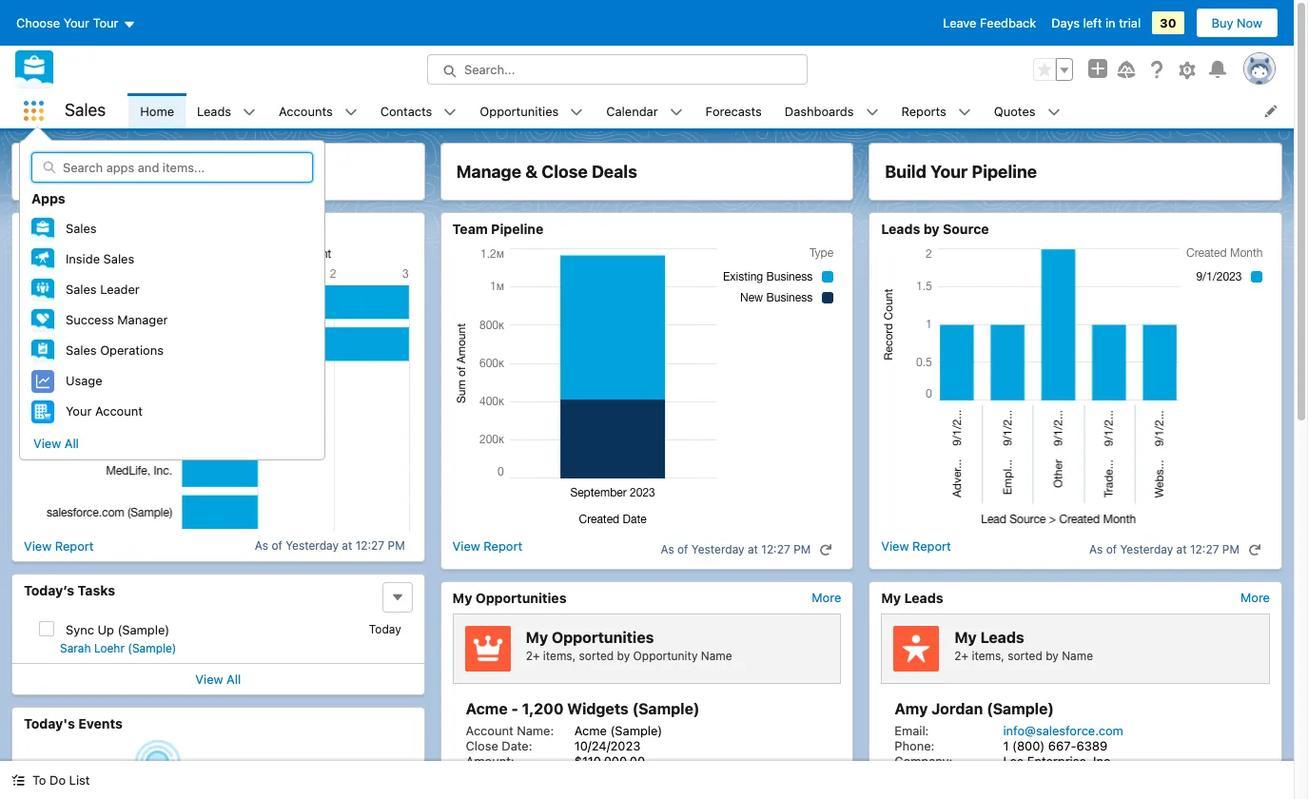 Task type: locate. For each thing, give the bounding box(es) containing it.
1 vertical spatial all
[[227, 671, 241, 687]]

2 horizontal spatial view report
[[882, 538, 952, 553]]

inside sales link
[[20, 245, 325, 275]]

account down usage on the top of page
[[95, 404, 143, 419]]

2 more link from the left
[[1241, 590, 1271, 605]]

2 vertical spatial opportunities
[[552, 629, 654, 646]]

view all
[[33, 436, 79, 451], [195, 671, 241, 687]]

quotes list item
[[983, 93, 1072, 128]]

$110,000.00
[[575, 754, 645, 769]]

your down usage on the top of page
[[66, 404, 92, 419]]

1 text default image from the left
[[243, 105, 256, 119]]

1 horizontal spatial view report
[[453, 538, 523, 553]]

pipeline
[[972, 162, 1038, 182], [491, 221, 544, 237]]

sales inside "link"
[[66, 221, 97, 236]]

sorted inside my opportunities 2+ items, sorted by opportunity name
[[579, 649, 614, 663]]

build your pipeline
[[885, 162, 1038, 182]]

in
[[1106, 15, 1116, 30]]

1 items, from the left
[[543, 649, 576, 663]]

name inside 'my leads 2+ items, sorted by name'
[[1062, 649, 1094, 663]]

3 view report link from the left
[[882, 538, 952, 561]]

by left source
[[924, 221, 940, 237]]

2 sorted from the left
[[1008, 649, 1043, 663]]

sales operations link
[[20, 336, 325, 366]]

name right "opportunity"
[[701, 649, 733, 663]]

leads
[[197, 103, 231, 118], [882, 221, 921, 237], [905, 590, 944, 606], [981, 629, 1025, 646]]

text default image
[[344, 105, 358, 119], [444, 105, 457, 119], [866, 105, 879, 119], [958, 105, 972, 119], [820, 543, 833, 557], [1249, 543, 1262, 557], [11, 774, 25, 787]]

view all inside popup button
[[33, 436, 79, 451]]

1 horizontal spatial of
[[678, 543, 689, 557]]

your inside "link"
[[66, 404, 92, 419]]

team
[[453, 221, 488, 237]]

search... button
[[427, 54, 808, 85]]

of for manage & close deals
[[678, 543, 689, 557]]

company:
[[895, 754, 953, 769]]

0 horizontal spatial view all
[[33, 436, 79, 451]]

view report link up today's
[[24, 538, 94, 553]]

0 horizontal spatial by
[[617, 649, 630, 663]]

view report up my leads
[[882, 538, 952, 553]]

text default image for opportunities
[[570, 105, 584, 119]]

report up today's tasks at the bottom left
[[55, 538, 94, 553]]

items, up 1,200
[[543, 649, 576, 663]]

0 horizontal spatial yesterday
[[286, 539, 339, 553]]

2 horizontal spatial as of yesterday at 12:​27 pm
[[1090, 543, 1240, 557]]

buy
[[1212, 15, 1234, 30]]

view report up the my opportunities
[[453, 538, 523, 553]]

2 horizontal spatial 12:​27
[[1191, 543, 1220, 557]]

today's
[[24, 582, 74, 598]]

close date:
[[466, 739, 533, 754]]

2 report from the left
[[484, 538, 523, 553]]

close right '&' on the left top of page
[[542, 162, 588, 182]]

acme
[[466, 701, 508, 718], [575, 723, 607, 739]]

today's events
[[24, 715, 123, 731]]

1 more link from the left
[[812, 590, 842, 605]]

2+ inside my opportunities 2+ items, sorted by opportunity name
[[526, 649, 540, 663]]

opportunities list item
[[469, 93, 595, 128]]

0 horizontal spatial view report link
[[24, 538, 94, 553]]

my
[[453, 590, 472, 606], [882, 590, 901, 606], [526, 629, 548, 646], [955, 629, 977, 646]]

accounts
[[279, 103, 333, 118]]

leave feedback
[[943, 15, 1037, 30]]

as of yesterday at 12:​27 pm
[[255, 539, 405, 553], [661, 543, 811, 557], [1090, 543, 1240, 557]]

by for build your pipeline
[[1046, 649, 1059, 663]]

by inside 'my leads 2+ items, sorted by name'
[[1046, 649, 1059, 663]]

0 vertical spatial close
[[542, 162, 588, 182]]

sorted up the 'amy jordan (sample)' on the right bottom of the page
[[1008, 649, 1043, 663]]

0 horizontal spatial items,
[[543, 649, 576, 663]]

4 text default image from the left
[[1047, 105, 1061, 119]]

2 view report from the left
[[453, 538, 523, 553]]

usage
[[66, 373, 102, 389]]

1 2+ from the left
[[526, 649, 540, 663]]

1 report from the left
[[55, 538, 94, 553]]

2 text default image from the left
[[570, 105, 584, 119]]

0 horizontal spatial report
[[55, 538, 94, 553]]

0 horizontal spatial view report
[[24, 538, 94, 553]]

2 items, from the left
[[972, 649, 1005, 663]]

name
[[701, 649, 733, 663], [1062, 649, 1094, 663]]

1 horizontal spatial 2+
[[955, 649, 969, 663]]

view report up today's
[[24, 538, 94, 553]]

all inside view all popup button
[[64, 436, 79, 451]]

0 horizontal spatial more
[[812, 590, 842, 605]]

1 horizontal spatial 12:​27
[[762, 543, 791, 557]]

1 horizontal spatial at
[[748, 543, 759, 557]]

2 more from the left
[[1241, 590, 1271, 605]]

1 view report link from the left
[[24, 538, 94, 553]]

info@salesforce.com link
[[1004, 723, 1124, 739]]

2 horizontal spatial yesterday
[[1121, 543, 1174, 557]]

of
[[272, 539, 283, 553], [678, 543, 689, 557], [1107, 543, 1118, 557]]

0 horizontal spatial 2+
[[526, 649, 540, 663]]

inside
[[66, 252, 100, 267]]

1 view report from the left
[[24, 538, 94, 553]]

inc
[[1094, 754, 1111, 769]]

1 horizontal spatial as of yesterday at 12:​27 pm
[[661, 543, 811, 557]]

text default image left calendar
[[570, 105, 584, 119]]

view for connect with your customers
[[24, 538, 52, 553]]

0 vertical spatial acme
[[466, 701, 508, 718]]

-
[[511, 701, 519, 718]]

info@salesforce.com
[[1004, 723, 1124, 739]]

items, up the 'amy jordan (sample)' on the right bottom of the page
[[972, 649, 1005, 663]]

list
[[129, 93, 1294, 128]]

text default image inside quotes list item
[[1047, 105, 1061, 119]]

1 sorted from the left
[[579, 649, 614, 663]]

my opportunities
[[453, 590, 567, 606]]

1 horizontal spatial yesterday
[[692, 543, 745, 557]]

sarah loehr (sample) link
[[60, 641, 177, 656]]

sync
[[66, 622, 94, 637]]

0 vertical spatial all
[[64, 436, 79, 451]]

0 horizontal spatial account
[[95, 404, 143, 419]]

text default image inside dashboards 'list item'
[[866, 105, 879, 119]]

my inside my opportunities 2+ items, sorted by opportunity name
[[526, 629, 548, 646]]

close left date:
[[466, 739, 499, 754]]

as of yesterday at 12:​27 pm for build
[[1090, 543, 1240, 557]]

2 2+ from the left
[[955, 649, 969, 663]]

by for manage & close deals
[[617, 649, 630, 663]]

lee enterprise, inc
[[1004, 754, 1111, 769]]

sync up (sample) link
[[66, 622, 170, 637]]

1 horizontal spatial by
[[924, 221, 940, 237]]

0 horizontal spatial sorted
[[579, 649, 614, 663]]

1 vertical spatial opportunities
[[476, 590, 567, 606]]

1 horizontal spatial all
[[227, 671, 241, 687]]

(sample) up acme (sample)
[[633, 701, 700, 718]]

account up amount:
[[466, 723, 514, 739]]

today
[[369, 622, 401, 636]]

1 horizontal spatial close
[[542, 162, 588, 182]]

leave feedback link
[[943, 15, 1037, 30]]

list containing home
[[129, 93, 1294, 128]]

your right build
[[931, 162, 968, 182]]

report up my leads
[[913, 538, 952, 553]]

more link
[[812, 590, 842, 605], [1241, 590, 1271, 605]]

1 horizontal spatial report
[[484, 538, 523, 553]]

leave
[[943, 15, 977, 30]]

1 horizontal spatial as
[[661, 543, 674, 557]]

buy now button
[[1196, 8, 1279, 38]]

dashboards
[[785, 103, 854, 118]]

list
[[69, 773, 90, 788]]

trial
[[1119, 15, 1141, 30]]

to do list button
[[0, 761, 101, 800]]

view report for customers
[[24, 538, 94, 553]]

0 horizontal spatial close
[[466, 739, 499, 754]]

report up the my opportunities
[[484, 538, 523, 553]]

1 horizontal spatial items,
[[972, 649, 1005, 663]]

leads link
[[186, 93, 243, 128]]

items, inside 'my leads 2+ items, sorted by name'
[[972, 649, 1005, 663]]

1 more from the left
[[812, 590, 842, 605]]

0 vertical spatial pipeline
[[972, 162, 1038, 182]]

amy jordan (sample)
[[895, 701, 1055, 718]]

(sample)
[[117, 622, 170, 637], [128, 641, 177, 655], [633, 701, 700, 718], [987, 701, 1055, 718], [611, 723, 663, 739]]

dashboards list item
[[774, 93, 890, 128]]

text default image left accounts
[[243, 105, 256, 119]]

view inside popup button
[[33, 436, 61, 451]]

more for manage & close deals
[[812, 590, 842, 605]]

0 vertical spatial opportunities
[[480, 103, 559, 118]]

view report link
[[24, 538, 94, 553], [453, 538, 523, 561], [882, 538, 952, 561]]

connect
[[28, 162, 97, 182]]

0 horizontal spatial all
[[64, 436, 79, 451]]

1 horizontal spatial acme
[[575, 723, 607, 739]]

account
[[95, 404, 143, 419], [466, 723, 514, 739]]

2 horizontal spatial pm
[[1223, 543, 1240, 557]]

calendar list item
[[595, 93, 694, 128]]

text default image
[[243, 105, 256, 119], [570, 105, 584, 119], [670, 105, 683, 119], [1047, 105, 1061, 119]]

acme left -
[[466, 701, 508, 718]]

pipeline right "team"
[[491, 221, 544, 237]]

1 horizontal spatial view report link
[[453, 538, 523, 561]]

do
[[50, 773, 66, 788]]

2 horizontal spatial at
[[1177, 543, 1187, 557]]

by inside my opportunities 2+ items, sorted by opportunity name
[[617, 649, 630, 663]]

events
[[78, 715, 123, 731]]

1 horizontal spatial more
[[1241, 590, 1271, 605]]

(sample) up the (800)
[[987, 701, 1055, 718]]

pipeline down quotes at the top of page
[[972, 162, 1038, 182]]

0 horizontal spatial as of yesterday at 12:​27 pm
[[255, 539, 405, 553]]

sorted
[[579, 649, 614, 663], [1008, 649, 1043, 663]]

3 view report from the left
[[882, 538, 952, 553]]

deals
[[592, 162, 638, 182]]

view report link up the my opportunities
[[453, 538, 523, 561]]

text default image inside the 'opportunities' list item
[[570, 105, 584, 119]]

1 horizontal spatial pm
[[794, 543, 811, 557]]

text default image inside the leads list item
[[243, 105, 256, 119]]

jordan
[[932, 701, 983, 718]]

opportunities inside my opportunities 2+ items, sorted by opportunity name
[[552, 629, 654, 646]]

0 horizontal spatial pipeline
[[491, 221, 544, 237]]

0 vertical spatial account
[[95, 404, 143, 419]]

acme down widgets
[[575, 723, 607, 739]]

1 horizontal spatial more link
[[1241, 590, 1271, 605]]

view report link for customers
[[24, 538, 94, 553]]

sales up leader
[[103, 252, 134, 267]]

1 horizontal spatial account
[[466, 723, 514, 739]]

days
[[1052, 15, 1080, 30]]

sales up inside
[[66, 221, 97, 236]]

(sample) down sync up (sample) link
[[128, 641, 177, 655]]

as
[[255, 539, 268, 553], [661, 543, 674, 557], [1090, 543, 1103, 557]]

name up info@salesforce.com link
[[1062, 649, 1094, 663]]

opportunities
[[480, 103, 559, 118], [476, 590, 567, 606], [552, 629, 654, 646]]

view for manage & close deals
[[453, 538, 480, 553]]

view report for deals
[[453, 538, 523, 553]]

2+ up 'jordan'
[[955, 649, 969, 663]]

1 horizontal spatial sorted
[[1008, 649, 1043, 663]]

your left tour
[[63, 15, 89, 30]]

(sample) up $110,000.00 at left
[[611, 723, 663, 739]]

success manager
[[66, 312, 168, 328]]

text default image right calendar
[[670, 105, 683, 119]]

choose
[[16, 15, 60, 30]]

leads by source
[[882, 221, 990, 237]]

view all link
[[195, 671, 241, 687]]

view report link up my leads
[[882, 538, 952, 561]]

2 horizontal spatial view report link
[[882, 538, 952, 561]]

by up info@salesforce.com
[[1046, 649, 1059, 663]]

1 vertical spatial view all
[[195, 671, 241, 687]]

accounts link
[[268, 93, 344, 128]]

2 horizontal spatial as
[[1090, 543, 1103, 557]]

by left "opportunity"
[[617, 649, 630, 663]]

view report link for deals
[[453, 538, 523, 561]]

sorted inside 'my leads 2+ items, sorted by name'
[[1008, 649, 1043, 663]]

close
[[542, 162, 588, 182], [466, 739, 499, 754]]

2 horizontal spatial by
[[1046, 649, 1059, 663]]

1 vertical spatial pipeline
[[491, 221, 544, 237]]

1 horizontal spatial name
[[1062, 649, 1094, 663]]

sorted up widgets
[[579, 649, 614, 663]]

2 name from the left
[[1062, 649, 1094, 663]]

1 vertical spatial acme
[[575, 723, 607, 739]]

1 vertical spatial close
[[466, 739, 499, 754]]

manager
[[117, 312, 168, 328]]

left
[[1084, 15, 1103, 30]]

0 vertical spatial view all
[[33, 436, 79, 451]]

1 name from the left
[[701, 649, 733, 663]]

all
[[64, 436, 79, 451], [227, 671, 241, 687]]

lee
[[1004, 754, 1024, 769]]

reports list item
[[890, 93, 983, 128]]

today's
[[24, 715, 75, 731]]

opportunities for my opportunities 2+ items, sorted by opportunity name
[[552, 629, 654, 646]]

leads inside my leads link
[[905, 590, 944, 606]]

amy
[[895, 701, 928, 718]]

2 horizontal spatial of
[[1107, 543, 1118, 557]]

text default image right quotes at the top of page
[[1047, 105, 1061, 119]]

2 horizontal spatial report
[[913, 538, 952, 553]]

0 horizontal spatial acme
[[466, 701, 508, 718]]

0 horizontal spatial more link
[[812, 590, 842, 605]]

2+ inside 'my leads 2+ items, sorted by name'
[[955, 649, 969, 663]]

text default image inside calendar list item
[[670, 105, 683, 119]]

group
[[1034, 58, 1074, 81]]

accounts list item
[[268, 93, 369, 128]]

3 text default image from the left
[[670, 105, 683, 119]]

items, inside my opportunities 2+ items, sorted by opportunity name
[[543, 649, 576, 663]]

view all button
[[32, 428, 80, 459]]

of for build your pipeline
[[1107, 543, 1118, 557]]

0 horizontal spatial name
[[701, 649, 733, 663]]

2 view report link from the left
[[453, 538, 523, 561]]

text default image inside to do list button
[[11, 774, 25, 787]]

my leads link
[[882, 590, 944, 606]]

forecasts link
[[694, 93, 774, 128]]

text default image for quotes
[[1047, 105, 1061, 119]]

choose your tour button
[[15, 8, 137, 38]]

0 horizontal spatial as
[[255, 539, 268, 553]]

my inside 'my leads 2+ items, sorted by name'
[[955, 629, 977, 646]]

leads inside leads link
[[197, 103, 231, 118]]

at for manage & close deals
[[748, 543, 759, 557]]

2+ up 1,200
[[526, 649, 540, 663]]

apps list box
[[20, 214, 325, 427]]

opportunity
[[633, 649, 698, 663]]



Task type: describe. For each thing, give the bounding box(es) containing it.
amount:
[[466, 754, 515, 769]]

today's tasks
[[24, 582, 115, 598]]

more link for build your pipeline
[[1241, 590, 1271, 605]]

connect with your customers
[[28, 162, 271, 182]]

as for manage
[[661, 543, 674, 557]]

my opportunities 2+ items, sorted by opportunity name
[[526, 629, 733, 663]]

yesterday for manage & close deals
[[692, 543, 745, 557]]

(800)
[[1013, 739, 1045, 754]]

account inside "link"
[[95, 404, 143, 419]]

my for my leads
[[882, 590, 901, 606]]

sales person activity
[[24, 221, 162, 237]]

opportunities inside list item
[[480, 103, 559, 118]]

search...
[[464, 62, 515, 77]]

calendar
[[607, 103, 658, 118]]

sales up connect
[[65, 100, 106, 120]]

30
[[1160, 15, 1177, 30]]

days left in trial
[[1052, 15, 1141, 30]]

&
[[526, 162, 538, 182]]

yesterday for build your pipeline
[[1121, 543, 1174, 557]]

up
[[98, 622, 114, 637]]

10/24/2023
[[575, 739, 641, 754]]

3 report from the left
[[913, 538, 952, 553]]

sales operations
[[66, 343, 164, 358]]

leads inside 'my leads 2+ items, sorted by name'
[[981, 629, 1025, 646]]

text default image for leads
[[243, 105, 256, 119]]

to do list
[[32, 773, 90, 788]]

sales up usage on the top of page
[[66, 343, 97, 358]]

text default image inside reports list item
[[958, 105, 972, 119]]

activity
[[112, 221, 162, 237]]

1 horizontal spatial view all
[[195, 671, 241, 687]]

sales down inside
[[66, 282, 97, 297]]

choose your tour
[[16, 15, 118, 30]]

items, for pipeline
[[972, 649, 1005, 663]]

pm for manage
[[794, 543, 811, 557]]

report for customers
[[55, 538, 94, 553]]

report for deals
[[484, 538, 523, 553]]

leads list item
[[186, 93, 268, 128]]

sales link
[[20, 214, 325, 245]]

6389
[[1077, 739, 1108, 754]]

team pipeline
[[453, 221, 544, 237]]

items, for close
[[543, 649, 576, 663]]

1 vertical spatial account
[[466, 723, 514, 739]]

success manager link
[[20, 306, 325, 336]]

quotes link
[[983, 93, 1047, 128]]

more link for manage & close deals
[[812, 590, 842, 605]]

date:
[[502, 739, 533, 754]]

acme for acme (sample)
[[575, 723, 607, 739]]

account name:
[[466, 723, 554, 739]]

my for my opportunities
[[453, 590, 472, 606]]

usage link
[[20, 366, 325, 397]]

my leads 2+ items, sorted by name
[[955, 629, 1094, 663]]

contacts list item
[[369, 93, 469, 128]]

view for build your pipeline
[[882, 538, 909, 553]]

name:
[[517, 723, 554, 739]]

0 horizontal spatial 12:​27
[[356, 539, 385, 553]]

quotes
[[994, 103, 1036, 118]]

reports
[[902, 103, 947, 118]]

to
[[32, 773, 46, 788]]

your right the with
[[140, 162, 178, 182]]

your inside dropdown button
[[63, 15, 89, 30]]

build
[[885, 162, 927, 182]]

my leads
[[882, 590, 944, 606]]

buy now
[[1212, 15, 1263, 30]]

sales down apps
[[24, 221, 59, 237]]

operations
[[100, 343, 164, 358]]

enterprise,
[[1028, 754, 1090, 769]]

2+ for your
[[955, 649, 969, 663]]

2+ for &
[[526, 649, 540, 663]]

sync up (sample) sarah loehr (sample)
[[60, 622, 177, 655]]

manage
[[457, 162, 522, 182]]

my for my leads 2+ items, sorted by name
[[955, 629, 977, 646]]

reports link
[[890, 93, 958, 128]]

0 horizontal spatial at
[[342, 539, 352, 553]]

text default image inside accounts list item
[[344, 105, 358, 119]]

(sample) up sarah loehr (sample) 'link'
[[117, 622, 170, 637]]

pm for build
[[1223, 543, 1240, 557]]

text default image for calendar
[[670, 105, 683, 119]]

loehr
[[94, 641, 125, 655]]

acme for acme - 1,200 widgets (sample)
[[466, 701, 508, 718]]

manage & close deals
[[457, 162, 638, 182]]

667-
[[1049, 739, 1077, 754]]

Search apps and items... search field
[[31, 152, 313, 183]]

phone:
[[895, 739, 935, 754]]

acme (sample)
[[575, 723, 663, 739]]

with
[[101, 162, 136, 182]]

1
[[1004, 739, 1009, 754]]

acme - 1,200 widgets (sample)
[[466, 701, 700, 718]]

as for build
[[1090, 543, 1103, 557]]

more for build your pipeline
[[1241, 590, 1271, 605]]

12:​27 for manage & close deals
[[762, 543, 791, 557]]

sales leader link
[[20, 275, 325, 306]]

contacts
[[380, 103, 432, 118]]

name inside my opportunities 2+ items, sorted by opportunity name
[[701, 649, 733, 663]]

tasks
[[78, 582, 115, 598]]

my opportunities link
[[453, 590, 567, 606]]

0 horizontal spatial pm
[[388, 539, 405, 553]]

opportunities for my opportunities
[[476, 590, 567, 606]]

contacts link
[[369, 93, 444, 128]]

1 (800) 667-6389
[[1004, 739, 1108, 754]]

now
[[1237, 15, 1263, 30]]

your account
[[66, 404, 143, 419]]

sarah
[[60, 641, 91, 655]]

sorted for pipeline
[[1008, 649, 1043, 663]]

leader
[[100, 282, 140, 297]]

0 horizontal spatial of
[[272, 539, 283, 553]]

at for build your pipeline
[[1177, 543, 1187, 557]]

customers
[[182, 162, 271, 182]]

success
[[66, 312, 114, 328]]

my for my opportunities 2+ items, sorted by opportunity name
[[526, 629, 548, 646]]

1 horizontal spatial pipeline
[[972, 162, 1038, 182]]

sorted for close
[[579, 649, 614, 663]]

home
[[140, 103, 174, 118]]

source
[[943, 221, 990, 237]]

as of yesterday at 12:​27 pm for manage
[[661, 543, 811, 557]]

person
[[63, 221, 108, 237]]

tour
[[93, 15, 118, 30]]

sales leader
[[66, 282, 140, 297]]

dashboards link
[[774, 93, 866, 128]]

text default image inside contacts list item
[[444, 105, 457, 119]]

12:​27 for build your pipeline
[[1191, 543, 1220, 557]]

home link
[[129, 93, 186, 128]]



Task type: vqa. For each thing, say whether or not it's contained in the screenshot.
the bottommost Recently
no



